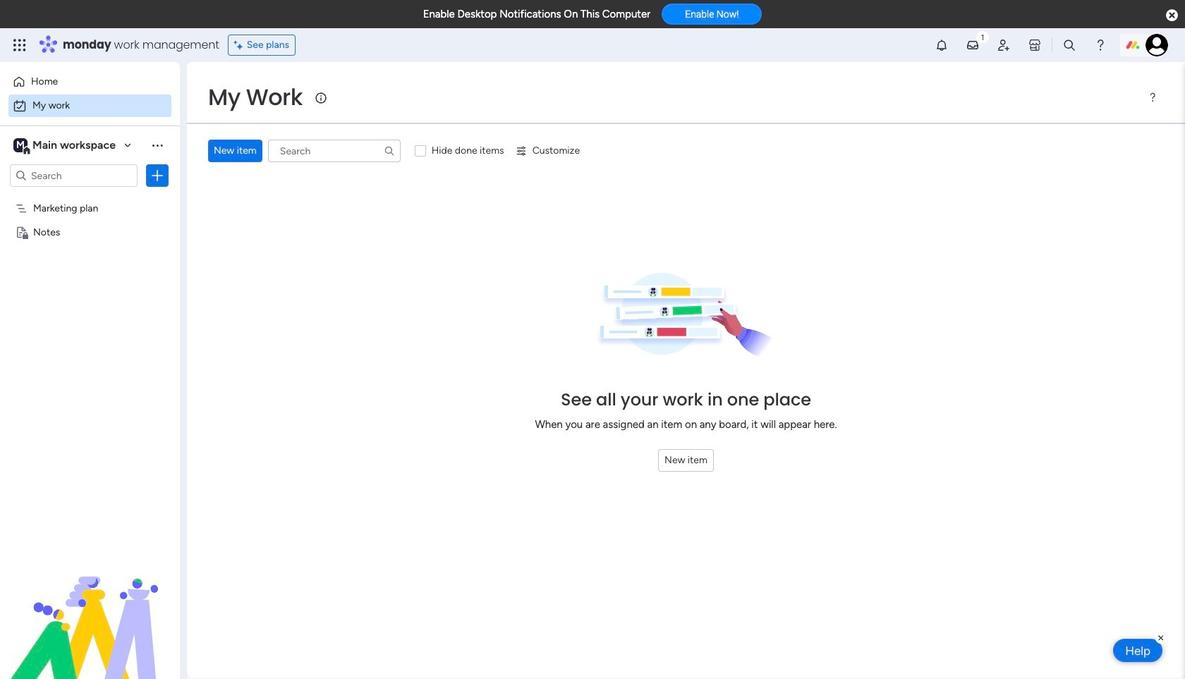 Task type: vqa. For each thing, say whether or not it's contained in the screenshot.
don't on the left of the page
no



Task type: locate. For each thing, give the bounding box(es) containing it.
welcome to my work feature image image
[[597, 273, 775, 359]]

workspace selection element
[[13, 137, 118, 155]]

search image
[[384, 145, 395, 157]]

Filter dashboard by text search field
[[268, 140, 401, 162]]

list box
[[0, 193, 180, 434]]

help image
[[1093, 38, 1107, 52]]

None search field
[[268, 140, 401, 162]]

1 vertical spatial option
[[8, 95, 171, 117]]

update feed image
[[966, 38, 980, 52]]

see plans image
[[234, 37, 247, 53]]

notifications image
[[935, 38, 949, 52]]

lottie animation image
[[0, 537, 180, 679]]

2 vertical spatial option
[[0, 195, 180, 198]]

select product image
[[13, 38, 27, 52]]

option
[[8, 71, 171, 93], [8, 95, 171, 117], [0, 195, 180, 198]]

Search in workspace field
[[30, 168, 118, 184]]



Task type: describe. For each thing, give the bounding box(es) containing it.
0 vertical spatial option
[[8, 71, 171, 93]]

menu image
[[1147, 92, 1158, 103]]

1 image
[[976, 29, 989, 45]]

invite members image
[[997, 38, 1011, 52]]

private board image
[[15, 225, 28, 238]]

options image
[[150, 169, 164, 183]]

dapulse close image
[[1166, 8, 1178, 23]]

search everything image
[[1062, 38, 1076, 52]]

lottie animation element
[[0, 537, 180, 679]]

kendall parks image
[[1146, 34, 1168, 56]]

workspace image
[[13, 138, 28, 153]]

monday marketplace image
[[1028, 38, 1042, 52]]

workspace options image
[[150, 138, 164, 152]]



